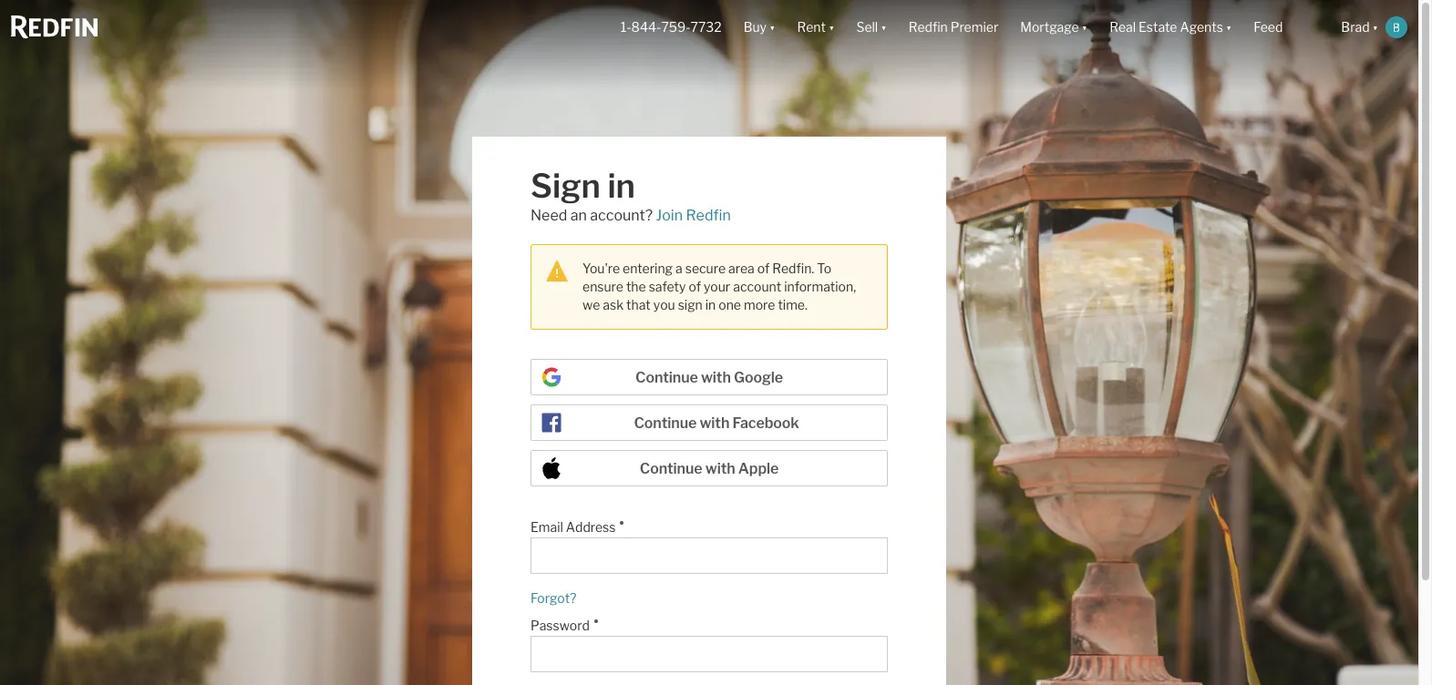 Task type: locate. For each thing, give the bounding box(es) containing it.
1 horizontal spatial in
[[705, 297, 716, 313]]

1 horizontal spatial redfin
[[909, 19, 948, 35]]

▾
[[769, 19, 775, 35], [829, 19, 834, 35], [881, 19, 887, 35], [1082, 19, 1088, 35], [1226, 19, 1232, 35], [1372, 19, 1378, 35]]

information,
[[784, 279, 856, 295]]

that
[[626, 297, 651, 313]]

buy
[[744, 19, 767, 35]]

1-844-759-7732 link
[[621, 19, 722, 35]]

▾ inside rent ▾ dropdown button
[[829, 19, 834, 35]]

with
[[701, 369, 731, 387], [700, 415, 730, 432], [705, 461, 735, 478]]

▾ right mortgage
[[1082, 19, 1088, 35]]

real estate agents ▾ link
[[1110, 0, 1232, 55]]

real estate agents ▾ button
[[1099, 0, 1243, 55]]

email
[[531, 520, 563, 535]]

2 vertical spatial with
[[705, 461, 735, 478]]

in inside sign in need an account? join redfin
[[607, 166, 635, 206]]

2 vertical spatial continue
[[640, 461, 702, 478]]

continue for continue with apple
[[640, 461, 702, 478]]

3 ▾ from the left
[[881, 19, 887, 35]]

▾ inside mortgage ▾ dropdown button
[[1082, 19, 1088, 35]]

1-844-759-7732
[[621, 19, 722, 35]]

▾ right buy
[[769, 19, 775, 35]]

with for apple
[[705, 461, 735, 478]]

sell
[[856, 19, 878, 35]]

1 vertical spatial redfin
[[686, 207, 731, 224]]

feed button
[[1243, 0, 1330, 55]]

6 ▾ from the left
[[1372, 19, 1378, 35]]

▾ for buy ▾
[[769, 19, 775, 35]]

0 vertical spatial continue
[[635, 369, 698, 387]]

▾ right sell
[[881, 19, 887, 35]]

sell ▾ button
[[856, 0, 887, 55]]

1 vertical spatial continue
[[634, 415, 697, 432]]

time.
[[778, 297, 808, 313]]

of up 'account'
[[757, 261, 770, 276]]

join redfin link
[[656, 207, 731, 224]]

email address
[[531, 520, 616, 535]]

redfin
[[909, 19, 948, 35], [686, 207, 731, 224]]

1 vertical spatial of
[[689, 279, 701, 295]]

continue for continue with facebook
[[634, 415, 697, 432]]

continue with apple
[[640, 461, 779, 478]]

continue inside continue with facebook "button"
[[634, 415, 697, 432]]

1 vertical spatial in
[[705, 297, 716, 313]]

0 vertical spatial in
[[607, 166, 635, 206]]

premier
[[951, 19, 998, 35]]

you're
[[583, 261, 620, 276]]

redfin inside sign in need an account? join redfin
[[686, 207, 731, 224]]

0 vertical spatial of
[[757, 261, 770, 276]]

you're entering a secure area of redfin. to ensure the safety of your account information, we ask that you sign in one more time.
[[583, 261, 856, 313]]

844-
[[631, 19, 661, 35]]

sell ▾ button
[[845, 0, 898, 55]]

mortgage
[[1020, 19, 1079, 35]]

buy ▾ button
[[733, 0, 786, 55]]

in inside you're entering a secure area of redfin. to ensure the safety of your account information, we ask that you sign in one more time.
[[705, 297, 716, 313]]

join
[[656, 207, 683, 224]]

rent ▾ button
[[786, 0, 845, 55]]

0 horizontal spatial redfin
[[686, 207, 731, 224]]

one
[[719, 297, 741, 313]]

real estate agents ▾
[[1110, 19, 1232, 35]]

sell ▾
[[856, 19, 887, 35]]

▾ right agents
[[1226, 19, 1232, 35]]

1-
[[621, 19, 631, 35]]

2 ▾ from the left
[[829, 19, 834, 35]]

▾ right brad on the top right of the page
[[1372, 19, 1378, 35]]

you
[[653, 297, 675, 313]]

4 ▾ from the left
[[1082, 19, 1088, 35]]

759-
[[661, 19, 691, 35]]

with inside continue with apple button
[[705, 461, 735, 478]]

in left one
[[705, 297, 716, 313]]

ensure
[[583, 279, 623, 295]]

with up continue with apple button
[[700, 415, 730, 432]]

of
[[757, 261, 770, 276], [689, 279, 701, 295]]

apple
[[738, 461, 779, 478]]

continue inside continue with apple button
[[640, 461, 702, 478]]

0 vertical spatial redfin
[[909, 19, 948, 35]]

0 horizontal spatial of
[[689, 279, 701, 295]]

0 horizontal spatial in
[[607, 166, 635, 206]]

▾ for mortgage ▾
[[1082, 19, 1088, 35]]

redfin premier button
[[898, 0, 1009, 55]]

ask
[[603, 297, 624, 313]]

with left apple
[[705, 461, 735, 478]]

with inside continue with facebook "button"
[[700, 415, 730, 432]]

brad ▾
[[1341, 19, 1378, 35]]

continue up continue with apple button
[[634, 415, 697, 432]]

in
[[607, 166, 635, 206], [705, 297, 716, 313]]

▾ inside buy ▾ dropdown button
[[769, 19, 775, 35]]

in up account? at the left top of the page
[[607, 166, 635, 206]]

5 ▾ from the left
[[1226, 19, 1232, 35]]

1 ▾ from the left
[[769, 19, 775, 35]]

redfin right join
[[686, 207, 731, 224]]

redfin left premier
[[909, 19, 948, 35]]

continue down continue with facebook "button"
[[640, 461, 702, 478]]

▾ right rent
[[829, 19, 834, 35]]

with left google
[[701, 369, 731, 387]]

email address. required field. element
[[531, 511, 879, 538]]

forgot?
[[531, 591, 577, 606]]

▾ inside sell ▾ dropdown button
[[881, 19, 887, 35]]

account?
[[590, 207, 653, 224]]

continue
[[635, 369, 698, 387], [634, 415, 697, 432], [640, 461, 702, 478]]

of up sign
[[689, 279, 701, 295]]

continue up continue with facebook "button"
[[635, 369, 698, 387]]

1 vertical spatial with
[[700, 415, 730, 432]]

to
[[817, 261, 832, 276]]

continue inside continue with google button
[[635, 369, 698, 387]]

estate
[[1139, 19, 1177, 35]]

with inside continue with google button
[[701, 369, 731, 387]]

0 vertical spatial with
[[701, 369, 731, 387]]



Task type: describe. For each thing, give the bounding box(es) containing it.
agents
[[1180, 19, 1223, 35]]

with for facebook
[[700, 415, 730, 432]]

▾ for sell ▾
[[881, 19, 887, 35]]

feed
[[1254, 19, 1283, 35]]

the
[[626, 279, 646, 295]]

safety
[[649, 279, 686, 295]]

mortgage ▾ button
[[1009, 0, 1099, 55]]

mortgage ▾
[[1020, 19, 1088, 35]]

we
[[583, 297, 600, 313]]

need
[[531, 207, 567, 224]]

forgot? button
[[531, 591, 577, 606]]

facebook
[[732, 415, 799, 432]]

password. required field. element
[[531, 609, 879, 637]]

continue with apple button
[[531, 451, 888, 487]]

brad
[[1341, 19, 1370, 35]]

sign in need an account? join redfin
[[531, 166, 731, 224]]

continue with facebook
[[634, 415, 799, 432]]

real
[[1110, 19, 1136, 35]]

sign
[[678, 297, 703, 313]]

an
[[570, 207, 587, 224]]

password
[[531, 618, 590, 634]]

7732
[[691, 19, 722, 35]]

secure
[[685, 261, 726, 276]]

▾ inside real estate agents ▾ link
[[1226, 19, 1232, 35]]

continue with google button
[[531, 359, 888, 396]]

1 horizontal spatial of
[[757, 261, 770, 276]]

user photo image
[[1386, 16, 1408, 38]]

redfin premier
[[909, 19, 998, 35]]

more
[[744, 297, 775, 313]]

rent ▾
[[797, 19, 834, 35]]

rent
[[797, 19, 826, 35]]

area
[[728, 261, 755, 276]]

continue with google
[[635, 369, 783, 387]]

mortgage ▾ button
[[1020, 0, 1088, 55]]

redfin inside redfin premier button
[[909, 19, 948, 35]]

continue for continue with google
[[635, 369, 698, 387]]

continue with facebook button
[[531, 405, 888, 441]]

▾ for rent ▾
[[829, 19, 834, 35]]

your
[[704, 279, 730, 295]]

buy ▾
[[744, 19, 775, 35]]

sign
[[531, 166, 601, 206]]

address
[[566, 520, 616, 535]]

redfin.
[[772, 261, 814, 276]]

rent ▾ button
[[797, 0, 834, 55]]

buy ▾ button
[[744, 0, 775, 55]]

account
[[733, 279, 781, 295]]

▾ for brad ▾
[[1372, 19, 1378, 35]]

with for google
[[701, 369, 731, 387]]

you're entering a secure area of redfin. to ensure the safety of your account information, we ask that you sign in one more time. section
[[531, 245, 888, 330]]

google
[[734, 369, 783, 387]]

a
[[676, 261, 683, 276]]

entering
[[623, 261, 673, 276]]



Task type: vqa. For each thing, say whether or not it's contained in the screenshot.
BUY
yes



